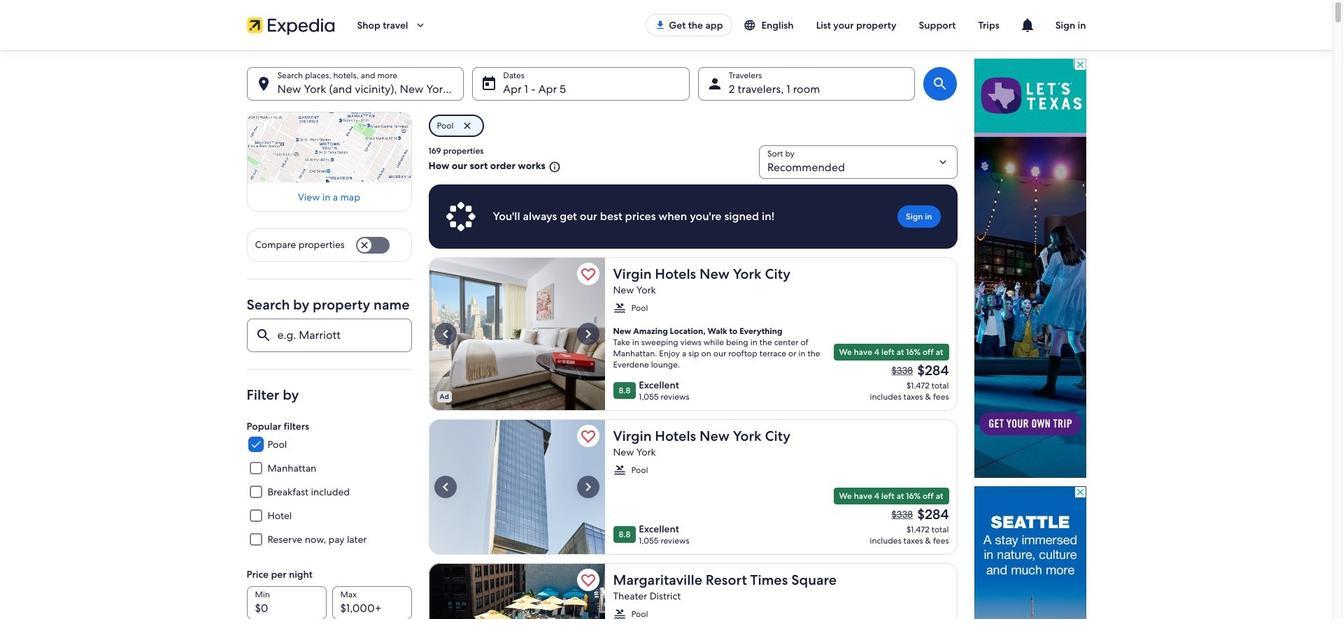 Task type: describe. For each thing, give the bounding box(es) containing it.
communication center icon image
[[1019, 17, 1036, 34]]

0 horizontal spatial small image
[[613, 302, 626, 315]]

0 vertical spatial small image
[[545, 161, 561, 173]]

$0, Minimum, Price per night text field
[[247, 587, 326, 620]]

1 vertical spatial small image
[[613, 464, 626, 477]]

search image
[[932, 76, 949, 92]]

download the app button image
[[655, 20, 666, 31]]

expedia logo image
[[247, 15, 335, 35]]

static map image image
[[247, 112, 412, 183]]

1 exterior image from the top
[[428, 257, 605, 411]]

1 horizontal spatial small image
[[743, 19, 761, 31]]



Task type: locate. For each thing, give the bounding box(es) containing it.
1 vertical spatial exterior image
[[428, 420, 605, 555]]

$1,000 and above, Maximum, Price per night text field
[[332, 587, 412, 620]]

0 vertical spatial small image
[[743, 19, 761, 31]]

show next image for virgin hotels new york city image for first exterior image from the top of the page
[[580, 326, 596, 343]]

0 vertical spatial show next image for virgin hotels new york city image
[[580, 326, 596, 343]]

show previous image for virgin hotels new york city image
[[437, 326, 454, 343], [437, 479, 454, 496]]

trailing image
[[414, 19, 426, 31]]

2 show next image for virgin hotels new york city image from the top
[[580, 479, 596, 496]]

2 exterior image from the top
[[428, 420, 605, 555]]

small image
[[743, 19, 761, 31], [613, 302, 626, 315]]

2 vertical spatial small image
[[613, 609, 626, 620]]

small image
[[545, 161, 561, 173], [613, 464, 626, 477], [613, 609, 626, 620]]

1 show next image for virgin hotels new york city image from the top
[[580, 326, 596, 343]]

show previous image for virgin hotels new york city image for first exterior image from the top of the page
[[437, 326, 454, 343]]

1 vertical spatial show previous image for virgin hotels new york city image
[[437, 479, 454, 496]]

show next image for virgin hotels new york city image
[[580, 326, 596, 343], [580, 479, 596, 496]]

1 show previous image for virgin hotels new york city image from the top
[[437, 326, 454, 343]]

0 vertical spatial show previous image for virgin hotels new york city image
[[437, 326, 454, 343]]

show previous image for virgin hotels new york city image for 1st exterior image from the bottom of the page
[[437, 479, 454, 496]]

1 vertical spatial show next image for virgin hotels new york city image
[[580, 479, 596, 496]]

0 vertical spatial exterior image
[[428, 257, 605, 411]]

2 show previous image for virgin hotels new york city image from the top
[[437, 479, 454, 496]]

exterior image
[[428, 257, 605, 411], [428, 420, 605, 555]]

1 vertical spatial small image
[[613, 302, 626, 315]]

show next image for virgin hotels new york city image for 1st exterior image from the bottom of the page
[[580, 479, 596, 496]]

rooftop pool image
[[428, 564, 605, 620]]



Task type: vqa. For each thing, say whether or not it's contained in the screenshot.
bottom Show previous image for Virgin Hotels New York City
yes



